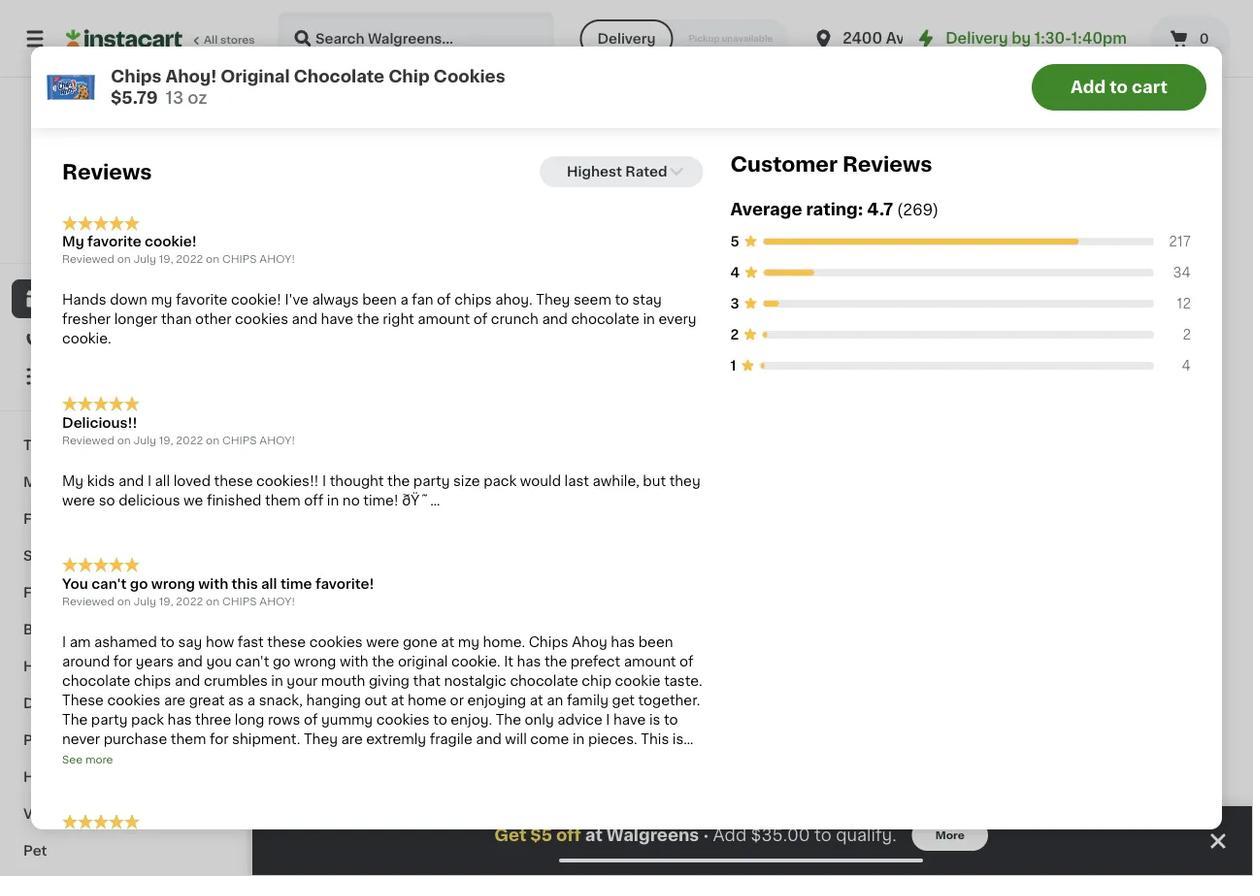 Task type: vqa. For each thing, say whether or not it's contained in the screenshot.
Peppermint Dark
no



Task type: describe. For each thing, give the bounding box(es) containing it.
can't inside i am ashamed to say how fast these cookies were gone at my home. chips ahoy has been around for years and you can't go wrong with the original cookie. it has the prefect amount of chocolate chips and crumbles in your mouth giving that nostalgic chocolate chip cookie taste. these cookies are great as a snack, hanging out at home or enjoying at an family get together. the party pack has three long rows of yummy cookies to enjoy. the only advice i have is to never purchase them for shipment. they are extremly fragile and will come in pieces. this is definitely a cookie you want to pick up in the store. i recommend chip ahoy when you are craving a good cookie!
[[235, 656, 269, 669]]

0 vertical spatial 5
[[730, 235, 739, 249]]

diet.
[[1078, 61, 1102, 71]]

$ for $ 12 99
[[858, 261, 866, 272]]

reviewed inside my favorite cookie! reviewed on july 19, 2022 on chips ahoy!
[[62, 255, 114, 265]]

flavored inside the chester's fries corn & potato snacks, flamin' hot flavored
[[508, 761, 566, 775]]

free for 12
[[899, 239, 923, 250]]

snacks for snacks
[[291, 454, 370, 474]]

to inside 'treatment tracker modal' "dialog"
[[815, 828, 832, 844]]

all inside my kids and i all loved these cookies!! i thought the party size pack would last awhile, but they were so delicious we finished them off in no time! ðÿ˜…
[[155, 475, 170, 488]]

a right nutrient
[[1176, 48, 1182, 59]]

qualify.
[[836, 828, 897, 844]]

$ 12 99
[[858, 260, 905, 281]]

tells
[[1001, 48, 1024, 59]]

household
[[23, 660, 100, 674]]

$ 5 69
[[1046, 260, 1083, 281]]

& inside the chester's fries corn & potato snacks, flamin' hot flavored
[[621, 722, 632, 736]]

definitely
[[62, 753, 127, 767]]

mucho
[[535, 286, 582, 300]]

off inside 'treatment tracker modal' "dialog"
[[556, 828, 581, 844]]

chips inside the chips ahoy! original chocolate chip cookies $5.79 13 oz
[[111, 68, 162, 85]]

on up crumbles
[[206, 597, 220, 608]]

item carousel region containing sweets and goodies
[[291, 4, 1215, 429]]

only
[[525, 714, 554, 728]]

0 horizontal spatial is
[[649, 714, 661, 728]]

pack inside i am ashamed to say how fast these cookies were gone at my home. chips ahoy has been around for years and you can't go wrong with the original cookie. it has the prefect amount of chocolate chips and crumbles in your mouth giving that nostalgic chocolate chip cookie taste. these cookies are great as a snack, hanging out at home or enjoying at an family get together. the party pack has three long rows of yummy cookies to enjoy. the only advice i have is to never purchase them for shipment. they are extremly fragile and will come in pieces. this is definitely a cookie you want to pick up in the store. i recommend chip ahoy when you are craving a good cookie!
[[131, 714, 164, 728]]

to down 'shipment.'
[[256, 753, 271, 767]]

the inside my kids and i all loved these cookies!! i thought the party size pack would last awhile, but they were so delicious we finished them off in no time! ðÿ˜…
[[387, 475, 410, 488]]

0 vertical spatial 4
[[730, 266, 740, 280]]

69
[[1069, 261, 1083, 272]]

favorite!
[[315, 578, 374, 592]]

drinks link
[[12, 685, 236, 722]]

of right fan
[[437, 294, 451, 308]]

mini
[[291, 761, 320, 775]]

donettes
[[291, 742, 368, 755]]

up
[[306, 753, 323, 767]]

almond
[[954, 286, 1007, 300]]

and inside my kids and i all loved these cookies!! i thought the party size pack would last awhile, but they were so delicious we finished them off in no time! ðÿ˜…
[[118, 475, 144, 488]]

july inside my favorite cookie! reviewed on july 19, 2022 on chips ahoy!
[[133, 255, 156, 265]]

•
[[703, 828, 709, 843]]

gummi
[[726, 722, 776, 736]]

2 down cheese
[[1183, 328, 1191, 342]]

chips inside my favorite cookie! reviewed on july 19, 2022 on chips ahoy!
[[222, 255, 257, 265]]

stock inside "button"
[[1108, 818, 1138, 828]]

$5 inside 'treatment tracker modal' "dialog"
[[530, 828, 552, 844]]

of right rows
[[304, 714, 318, 728]]

chip inside the chips ahoy! original chocolate chip cookies $5.79 13 oz
[[388, 68, 430, 85]]

bag
[[372, 742, 398, 755]]

food
[[23, 586, 59, 600]]

come
[[530, 734, 569, 747]]

i up the pieces.
[[606, 714, 610, 728]]

candy,
[[779, 722, 828, 736]]

0 horizontal spatial the
[[62, 714, 88, 728]]

favorite inside the hands down my favorite cookie! i've always been a fan of chips ahoy. they seem to stay fresher longer than other cookies and have the right amount of crunch and chocolate in every cookie.
[[176, 294, 228, 308]]

go inside i am ashamed to say how fast these cookies were gone at my home. chips ahoy has been around for years and you can't go wrong with the original cookie. it has the prefect amount of chocolate chips and crumbles in your mouth giving that nostalgic chocolate chip cookie taste. these cookies are great as a snack, hanging out at home or enjoying at an family get together. the party pack has three long rows of yummy cookies to enjoy. the only advice i have is to never purchase them for shipment. they are extremly fragile and will come in pieces. this is definitely a cookie you want to pick up in the store. i recommend chip ahoy when you are craving a good cookie!
[[273, 656, 290, 669]]

beauty link
[[12, 612, 236, 649]]

a inside the hands down my favorite cookie! i've always been a fan of chips ahoy. they seem to stay fresher longer than other cookies and have the right amount of crunch and chocolate in every cookie.
[[400, 294, 408, 308]]

gluten- up angie's
[[669, 239, 711, 250]]

other
[[195, 313, 232, 327]]

personal care
[[23, 734, 122, 748]]

nostalgic
[[444, 675, 507, 689]]

2022 inside my favorite cookie! reviewed on july 19, 2022 on chips ahoy!
[[176, 255, 203, 265]]

wrong inside you can't go wrong with this all time favorite! reviewed on july 19, 2022 on chips ahoy!
[[151, 578, 195, 592]]

you down the pieces.
[[619, 753, 645, 767]]

$ 4 79
[[295, 697, 332, 717]]

snacks & candy link
[[12, 538, 236, 575]]

for down ashamed
[[113, 656, 132, 669]]

recommend
[[418, 753, 501, 767]]

my kids and i all loved these cookies!! i thought the party size pack would last awhile, but they were so delicious we finished them off in no time! ðÿ˜…
[[62, 475, 701, 508]]

cookies
[[434, 68, 505, 85]]

cookie! inside i am ashamed to say how fast these cookies were gone at my home. chips ahoy has been around for years and you can't go wrong with the original cookie. it has the prefect amount of chocolate chips and crumbles in your mouth giving that nostalgic chocolate chip cookie taste. these cookies are great as a snack, hanging out at home or enjoying at an family get together. the party pack has three long rows of yummy cookies to enjoy. the only advice i have is to never purchase them for shipment. they are extremly fragile and will come in pieces. this is definitely a cookie you want to pick up in the store. i recommend chip ahoy when you are craving a good cookie!
[[166, 772, 216, 786]]

kettle
[[765, 325, 806, 339]]

delicious
[[119, 494, 180, 508]]

x
[[864, 325, 871, 335]]

you can't go wrong with this all time favorite! reviewed on july 19, 2022 on chips ahoy!
[[62, 578, 374, 608]]

1 vertical spatial are
[[341, 734, 363, 747]]

medicine link
[[12, 464, 236, 501]]

chips ahoy! original chocolate chip cookies $5.79 13 oz
[[111, 68, 505, 106]]

to down together. in the right bottom of the page
[[664, 714, 678, 728]]

19, inside my favorite cookie! reviewed on july 19, 2022 on chips ahoy!
[[159, 255, 173, 265]]

family
[[567, 695, 609, 708]]

for inside sweets and goodies special picks for you
[[387, 30, 407, 44]]

these inside my kids and i all loved these cookies!! i thought the party size pack would last awhile, but they were so delicious we finished them off in no time! ðÿ˜…
[[214, 475, 253, 488]]

and down mucho
[[542, 313, 568, 327]]

2 left "49"
[[490, 697, 503, 717]]

and down enjoy.
[[476, 734, 502, 747]]

with inside i am ashamed to say how fast these cookies were gone at my home. chips ahoy has been around for years and you can't go wrong with the original cookie. it has the prefect amount of chocolate chips and crumbles in your mouth giving that nostalgic chocolate chip cookie taste. these cookies are great as a snack, hanging out at home or enjoying at an family get together. the party pack has three long rows of yummy cookies to enjoy. the only advice i have is to never purchase them for shipment. they are extremly fragile and will come in pieces. this is definitely a cookie you want to pick up in the store. i recommend chip ahoy when you are craving a good cookie!
[[340, 656, 369, 669]]

how inside "* the % daily value (dv) tells you how much a nutrient in a serving of food contributes to a daily diet. 2,000 calories a day is used for general nutrition advice."
[[1050, 48, 1073, 59]]

it
[[504, 656, 513, 669]]

gluten- for 5
[[1044, 239, 1086, 250]]

& inside "food & pantry" link
[[62, 586, 74, 600]]

1:40pm
[[1072, 32, 1127, 46]]

no
[[343, 494, 360, 508]]

to left say
[[160, 636, 175, 650]]

were inside my kids and i all loved these cookies!! i thought the party size pack would last awhile, but they were so delicious we finished them off in no time! ðÿ˜…
[[62, 494, 95, 508]]

off inside my kids and i all loved these cookies!! i thought the party size pack would last awhile, but they were so delicious we finished them off in no time! ðÿ˜…
[[304, 494, 324, 508]]

chocolate down around
[[62, 675, 131, 689]]

gluten- for 2
[[481, 675, 523, 686]]

gluten-free for 2
[[481, 675, 547, 686]]

i up delicious
[[147, 475, 151, 488]]

gluten-free vegan
[[669, 239, 778, 250]]

buy it again
[[54, 331, 137, 345]]

$ for $ 2 79
[[671, 698, 678, 708]]

the inside "* the % daily value (dv) tells you how much a nutrient in a serving of food contributes to a daily diet. 2,000 calories a day is used for general nutrition advice."
[[876, 48, 896, 59]]

favorite inside my favorite cookie! reviewed on july 19, 2022 on chips ahoy!
[[87, 236, 141, 249]]

(215)
[[739, 346, 765, 357]]

19, inside you can't go wrong with this all time favorite! reviewed on july 19, 2022 on chips ahoy!
[[159, 597, 173, 608]]

chips inside delicious!! reviewed on july 19, 2022 on chips ahoy!
[[222, 436, 257, 446]]

buy
[[54, 331, 82, 345]]

everyday
[[58, 216, 110, 227]]

the left bag
[[342, 753, 365, 767]]

ahoy!
[[165, 68, 217, 85]]

down
[[110, 294, 147, 308]]

have inside the hands down my favorite cookie! i've always been a fan of chips ahoy. they seem to stay fresher longer than other cookies and have the right amount of crunch and chocolate in every cookie.
[[321, 313, 353, 327]]

ahoy.
[[495, 294, 533, 308]]

2 horizontal spatial has
[[611, 636, 635, 650]]

vegan
[[743, 239, 778, 250]]

100%
[[50, 235, 79, 246]]

0 horizontal spatial has
[[168, 714, 192, 728]]

$ for $ 5 69
[[1046, 261, 1053, 272]]

8
[[1042, 342, 1050, 353]]

1
[[730, 360, 736, 373]]

cookies up mouth
[[309, 636, 363, 650]]

(582)
[[1114, 327, 1143, 338]]

& inside kind caramel almond & sea salt 6 x 1.4 oz
[[1010, 286, 1021, 300]]

5 inside product "group"
[[1053, 260, 1067, 281]]

add for add
[[1171, 95, 1199, 108]]

4.7
[[867, 202, 893, 218]]

2022 inside you can't go wrong with this all time favorite! reviewed on july 19, 2022 on chips ahoy!
[[176, 597, 203, 608]]

product group containing 12
[[855, 78, 1027, 355]]

$4.49 element
[[667, 258, 839, 283]]

cookie! inside the hands down my favorite cookie! i've always been a fan of chips ahoy. they seem to stay fresher longer than other cookies and have the right amount of crunch and chocolate in every cookie.
[[231, 294, 281, 308]]

1 horizontal spatial has
[[517, 656, 541, 669]]

add for add to cart
[[1071, 79, 1106, 96]]

$ for $ 4 79
[[295, 698, 302, 708]]

& inside first aid & safety link
[[84, 513, 96, 526]]

1 vertical spatial 4
[[1182, 360, 1191, 373]]

of left fl at the top left of page
[[474, 313, 488, 327]]

free for 5
[[1086, 239, 1111, 250]]

satisfaction
[[82, 235, 147, 246]]

together.
[[638, 695, 700, 708]]

and up great
[[175, 675, 200, 689]]

0 horizontal spatial are
[[164, 695, 186, 708]]

at left an
[[530, 695, 543, 708]]

have inside i am ashamed to say how fast these cookies were gone at my home. chips ahoy has been around for years and you can't go wrong with the original cookie. it has the prefect amount of chocolate chips and crumbles in your mouth giving that nostalgic chocolate chip cookie taste. these cookies are great as a snack, hanging out at home or enjoying at an family get together. the party pack has three long rows of yummy cookies to enjoy. the only advice i have is to never purchase them for shipment. they are extremly fragile and will come in pieces. this is definitely a cookie you want to pick up in the store. i recommend chip ahoy when you are craving a good cookie!
[[614, 714, 646, 728]]

1 horizontal spatial reviews
[[843, 154, 932, 175]]

fries
[[548, 722, 581, 736]]

for down three at the left of page
[[210, 734, 229, 747]]

first
[[23, 513, 55, 526]]

wrong inside i am ashamed to say how fast these cookies were gone at my home. chips ahoy has been around for years and you can't go wrong with the original cookie. it has the prefect amount of chocolate chips and crumbles in your mouth giving that nostalgic chocolate chip cookie taste. these cookies are great as a snack, hanging out at home or enjoying at an family get together. the party pack has three long rows of yummy cookies to enjoy. the only advice i have is to never purchase them for shipment. they are extremly fragile and will come in pieces. this is definitely a cookie you want to pick up in the store. i recommend chip ahoy when you are craving a good cookie!
[[294, 656, 336, 669]]

i right "store."
[[411, 753, 415, 767]]

& inside angie's boomchickapop sweet & salty kettle corn popcorn
[[713, 325, 724, 339]]

ahoy! inside delicious!! reviewed on july 19, 2022 on chips ahoy!
[[260, 436, 295, 446]]

free left vegan
[[711, 239, 735, 250]]

i am ashamed to say how fast these cookies were gone at my home. chips ahoy has been around for years and you can't go wrong with the original cookie. it has the prefect amount of chocolate chips and crumbles in your mouth giving that nostalgic chocolate chip cookie taste. these cookies are great as a snack, hanging out at home or enjoying at an family get together. the party pack has three long rows of yummy cookies to enjoy. the only advice i have is to never purchase them for shipment. they are extremly fragile and will come in pieces. this is definitely a cookie you want to pick up in the store. i recommend chip ahoy when you are craving a good cookie!
[[62, 636, 702, 786]]

gluten-free for 12
[[856, 239, 923, 250]]

pieces.
[[588, 734, 638, 747]]

first aid & safety
[[23, 513, 145, 526]]

cookies!!
[[256, 475, 319, 488]]

picks
[[346, 30, 384, 44]]

oz inside the chips ahoy! original chocolate chip cookies $5.79 13 oz
[[188, 90, 207, 106]]

oz inside kind caramel almond & sea salt 6 x 1.4 oz
[[891, 325, 904, 335]]

0 vertical spatial ahoy
[[572, 636, 607, 650]]

fan
[[412, 294, 434, 308]]

to up fragile
[[433, 714, 447, 728]]

and down say
[[177, 656, 203, 669]]

at down 'giving'
[[391, 695, 404, 708]]

can't inside you can't go wrong with this all time favorite! reviewed on july 19, 2022 on chips ahoy!
[[91, 578, 127, 592]]

walgreens
[[607, 828, 699, 844]]

average rating: 4.7 (269)
[[730, 202, 939, 218]]

boomchickapop
[[667, 306, 799, 319]]

of up taste.
[[680, 656, 694, 669]]

get $5 off at walgreens • add $35.00 to qualify.
[[494, 828, 897, 844]]

1 vertical spatial 12
[[1177, 297, 1191, 311]]

& inside vitamins & supplements link
[[88, 808, 99, 821]]

corn inside the chester's fries corn & potato snacks, flamin' hot flavored
[[584, 722, 618, 736]]

on down delicious!!
[[117, 436, 131, 446]]

(dv)
[[974, 48, 999, 59]]

to inside the hands down my favorite cookie! i've always been a fan of chips ahoy. they seem to stay fresher longer than other cookies and have the right amount of crunch and chocolate in every cookie.
[[615, 294, 629, 308]]

cookies down "household" link
[[107, 695, 161, 708]]

an
[[547, 695, 563, 708]]

in inside "* the % daily value (dv) tells you how much a nutrient in a serving of food contributes to a daily diet. 2,000 calories a day is used for general nutrition advice."
[[1164, 48, 1173, 59]]

1 horizontal spatial the
[[496, 714, 521, 728]]

a up general
[[1040, 61, 1046, 71]]

to inside add to cart button
[[1110, 79, 1128, 96]]

chips inside the hands down my favorite cookie! i've always been a fan of chips ahoy. they seem to stay fresher longer than other cookies and have the right amount of crunch and chocolate in every cookie.
[[455, 294, 492, 308]]

a down purchase
[[130, 753, 138, 767]]

0 horizontal spatial cookie
[[142, 753, 187, 767]]

chocolate inside the hands down my favorite cookie! i've always been a fan of chips ahoy. they seem to stay fresher longer than other cookies and have the right amount of crunch and chocolate in every cookie.
[[571, 313, 640, 327]]

49
[[505, 698, 520, 708]]

2 vertical spatial is
[[673, 734, 684, 747]]

pet
[[23, 845, 47, 858]]

the up 'giving'
[[372, 656, 395, 669]]

chips inside i am ashamed to say how fast these cookies were gone at my home. chips ahoy has been around for years and you can't go wrong with the original cookie. it has the prefect amount of chocolate chips and crumbles in your mouth giving that nostalgic chocolate chip cookie taste. these cookies are great as a snack, hanging out at home or enjoying at an family get together. the party pack has three long rows of yummy cookies to enjoy. the only advice i have is to never purchase them for shipment. they are extremly fragile and will come in pieces. this is definitely a cookie you want to pick up in the store. i recommend chip ahoy when you are craving a good cookie!
[[134, 675, 171, 689]]

service type group
[[580, 19, 789, 58]]

for inside "* the % daily value (dv) tells you how much a nutrient in a serving of food contributes to a daily diet. 2,000 calories a day is used for general nutrition advice."
[[995, 73, 1010, 84]]

79 for 4
[[319, 698, 332, 708]]

product group containing 5
[[1042, 78, 1215, 379]]

delivery for delivery
[[597, 32, 656, 46]]

used
[[965, 73, 992, 84]]

kind caramel almond & sea salt 6 x 1.4 oz
[[855, 286, 1021, 335]]

chips inside you can't go wrong with this all time favorite! reviewed on july 19, 2022 on chips ahoy!
[[222, 597, 257, 608]]

guarantee
[[149, 235, 206, 246]]

go inside you can't go wrong with this all time favorite! reviewed on july 19, 2022 on chips ahoy!
[[130, 578, 148, 592]]

snacks for snacks & candy
[[23, 549, 74, 563]]

on up loved
[[206, 436, 220, 446]]

the up an
[[545, 656, 567, 669]]

giving
[[369, 675, 410, 689]]

share
[[667, 742, 706, 755]]

many inside many in stock "button"
[[1062, 818, 1092, 828]]

your
[[287, 675, 318, 689]]

2022 inside delicious!! reviewed on july 19, 2022 on chips ahoy!
[[176, 436, 203, 446]]

first aid & safety link
[[12, 501, 236, 538]]

calories
[[876, 73, 919, 84]]

you inside "* the % daily value (dv) tells you how much a nutrient in a serving of food contributes to a daily diet. 2,000 calories a day is used for general nutrition advice."
[[1027, 48, 1047, 59]]

seem
[[574, 294, 611, 308]]

cookies up extremly
[[376, 714, 430, 728]]

2 up popcorn
[[730, 328, 739, 342]]



Task type: locate. For each thing, give the bounding box(es) containing it.
at left walgreens
[[585, 828, 603, 844]]

and inside sweets and goodies special picks for you
[[375, 6, 416, 26]]

$ inside the '$ 2 79'
[[671, 698, 678, 708]]

2 vertical spatial july
[[133, 597, 156, 608]]

1 vertical spatial chips
[[529, 636, 569, 650]]

0 vertical spatial them
[[265, 494, 301, 508]]

ahoy! inside you can't go wrong with this all time favorite! reviewed on july 19, 2022 on chips ahoy!
[[260, 597, 295, 608]]

been inside i am ashamed to say how fast these cookies were gone at my home. chips ahoy has been around for years and you can't go wrong with the original cookie. it has the prefect amount of chocolate chips and crumbles in your mouth giving that nostalgic chocolate chip cookie taste. these cookies are great as a snack, hanging out at home or enjoying at an family get together. the party pack has three long rows of yummy cookies to enjoy. the only advice i have is to never purchase them for shipment. they are extremly fragile and will come in pieces. this is definitely a cookie you want to pick up in the store. i recommend chip ahoy when you are craving a good cookie!
[[639, 636, 673, 650]]

pack inside my kids and i all loved these cookies!! i thought the party size pack would last awhile, but they were so delicious we finished them off in no time! ðÿ˜…
[[484, 475, 517, 488]]

my inside i am ashamed to say how fast these cookies were gone at my home. chips ahoy has been around for years and you can't go wrong with the original cookie. it has the prefect amount of chocolate chips and crumbles in your mouth giving that nostalgic chocolate chip cookie taste. these cookies are great as a snack, hanging out at home or enjoying at an family get together. the party pack has three long rows of yummy cookies to enjoy. the only advice i have is to never purchase them for shipment. they are extremly fragile and will come in pieces. this is definitely a cookie you want to pick up in the store. i recommend chip ahoy when you are craving a good cookie!
[[458, 636, 480, 650]]

free up puffs,
[[1086, 239, 1111, 250]]

longer
[[114, 313, 158, 327]]

0 button
[[1150, 16, 1230, 62]]

1 horizontal spatial add
[[1071, 79, 1106, 96]]

long
[[235, 714, 264, 728]]

off down the cookies!!
[[304, 494, 324, 508]]

reviews up the everyday store prices link
[[62, 162, 152, 182]]

my left the home.
[[458, 636, 480, 650]]

in inside "button"
[[1095, 818, 1105, 828]]

out
[[365, 695, 387, 708]]

2 chips from the top
[[222, 436, 257, 446]]

0 horizontal spatial $5
[[390, 289, 404, 299]]

supplements
[[102, 808, 196, 821]]

19, inside delicious!! reviewed on july 19, 2022 on chips ahoy!
[[159, 436, 173, 446]]

1 horizontal spatial 12
[[1177, 297, 1191, 311]]

cheese
[[1147, 286, 1199, 300]]

free up an
[[523, 675, 547, 686]]

my for my kids and i all loved these cookies!! i thought the party size pack would last awhile, but they were so delicious we finished them off in no time! ðÿ˜…
[[62, 475, 84, 488]]

store
[[112, 216, 141, 227]]

0 vertical spatial off
[[304, 494, 324, 508]]

3 product group from the left
[[1042, 78, 1215, 379]]

reviewed down you at left bottom
[[62, 597, 114, 608]]

fl
[[495, 305, 503, 316]]

amount inside i am ashamed to say how fast these cookies were gone at my home. chips ahoy has been around for years and you can't go wrong with the original cookie. it has the prefect amount of chocolate chips and crumbles in your mouth giving that nostalgic chocolate chip cookie taste. these cookies are great as a snack, hanging out at home or enjoying at an family get together. the party pack has three long rows of yummy cookies to enjoy. the only advice i have is to never purchase them for shipment. they are extremly fragile and will come in pieces. this is definitely a cookie you want to pick up in the store. i recommend chip ahoy when you are craving a good cookie!
[[624, 656, 676, 669]]

health
[[69, 771, 115, 784]]

1 vertical spatial all
[[155, 475, 170, 488]]

more
[[85, 755, 113, 766]]

fragile
[[430, 734, 473, 747]]

were inside i am ashamed to say how fast these cookies were gone at my home. chips ahoy has been around for years and you can't go wrong with the original cookie. it has the prefect amount of chocolate chips and crumbles in your mouth giving that nostalgic chocolate chip cookie taste. these cookies are great as a snack, hanging out at home or enjoying at an family get together. the party pack has three long rows of yummy cookies to enjoy. the only advice i have is to never purchase them for shipment. they are extremly fragile and will come in pieces. this is definitely a cookie you want to pick up in the store. i recommend chip ahoy when you are craving a good cookie!
[[366, 636, 399, 650]]

2 up 'haribo'
[[678, 697, 691, 717]]

* the % daily value (dv) tells you how much a nutrient in a serving of food contributes to a daily diet. 2,000 calories a day is used for general nutrition advice.
[[867, 48, 1182, 84]]

12 left 99
[[866, 260, 888, 281]]

gluten- up $ 12 99 on the right
[[856, 239, 899, 250]]

0 horizontal spatial were
[[62, 494, 95, 508]]

79 down taste.
[[693, 698, 707, 708]]

this
[[232, 578, 258, 592]]

powdered
[[351, 722, 420, 736]]

advice
[[558, 714, 603, 728]]

0 vertical spatial wrong
[[151, 578, 195, 592]]

0 vertical spatial favorite
[[87, 236, 141, 249]]

1 horizontal spatial snacks
[[291, 454, 370, 474]]

& right food
[[62, 586, 74, 600]]

premium original saltine crackers
[[291, 306, 459, 339]]

day
[[930, 73, 951, 84]]

i left thought
[[322, 475, 326, 488]]

1 horizontal spatial favorite
[[176, 294, 228, 308]]

am
[[70, 636, 91, 650]]

medicine
[[23, 476, 88, 489]]

$ up kind
[[858, 261, 866, 272]]

2 79 from the left
[[693, 698, 707, 708]]

hands down my favorite cookie! i've always been a fan of chips ahoy. they seem to stay fresher longer than other cookies and have the right amount of crunch and chocolate in every cookie.
[[62, 294, 697, 346]]

to left stay
[[615, 294, 629, 308]]

2 ahoy! from the top
[[260, 436, 295, 446]]

0 horizontal spatial chip
[[388, 68, 430, 85]]

0 horizontal spatial with
[[198, 578, 228, 592]]

by
[[1012, 32, 1031, 46]]

5 left 69
[[1053, 260, 1067, 281]]

of down daily
[[919, 61, 930, 71]]

how inside i am ashamed to say how fast these cookies were gone at my home. chips ahoy has been around for years and you can't go wrong with the original cookie. it has the prefect amount of chocolate chips and crumbles in your mouth giving that nostalgic chocolate chip cookie taste. these cookies are great as a snack, hanging out at home or enjoying at an family get together. the party pack has three long rows of yummy cookies to enjoy. the only advice i have is to never purchase them for shipment. they are extremly fragile and will come in pieces. this is definitely a cookie you want to pick up in the store. i recommend chip ahoy when you are craving a good cookie!
[[206, 636, 234, 650]]

12 inside product "group"
[[866, 260, 888, 281]]

cookie up get
[[615, 675, 661, 689]]

delivery for delivery by 1:30-1:40pm
[[946, 32, 1008, 46]]

flamin'
[[584, 742, 632, 755]]

been up taste.
[[639, 636, 673, 650]]

all inside popup button
[[1027, 17, 1043, 30]]

three
[[195, 714, 231, 728]]

0 horizontal spatial my
[[151, 294, 172, 308]]

0 horizontal spatial off
[[304, 494, 324, 508]]

you up crumbles
[[206, 656, 232, 669]]

snacks & candy
[[23, 549, 138, 563]]

snack,
[[259, 695, 303, 708]]

chocolate up an
[[510, 675, 578, 689]]

donuts
[[323, 761, 373, 775]]

1 horizontal spatial them
[[265, 494, 301, 508]]

much
[[1075, 48, 1106, 59]]

oz inside arizona mucho mango 23 fl oz
[[505, 305, 518, 316]]

customer reviews
[[730, 154, 932, 175]]

has up prefect
[[611, 636, 635, 650]]

$ for $ 2 49
[[483, 698, 490, 708]]

0 horizontal spatial delivery
[[597, 32, 656, 46]]

1 vertical spatial off
[[556, 828, 581, 844]]

1 horizontal spatial were
[[366, 636, 399, 650]]

reviewed inside delicious!! reviewed on july 19, 2022 on chips ahoy!
[[62, 436, 114, 446]]

the up serving
[[876, 48, 896, 59]]

2 vertical spatial snacks
[[23, 549, 74, 563]]

chip down will
[[504, 753, 537, 767]]

gone
[[403, 636, 438, 650]]

been inside the hands down my favorite cookie! i've always been a fan of chips ahoy. they seem to stay fresher longer than other cookies and have the right amount of crunch and chocolate in every cookie.
[[362, 294, 397, 308]]

None search field
[[278, 12, 555, 66]]

2 horizontal spatial all
[[1027, 17, 1043, 30]]

0 vertical spatial reviewed
[[62, 255, 114, 265]]

are left great
[[164, 695, 186, 708]]

1 vertical spatial with
[[340, 656, 369, 669]]

1 horizontal spatial gluten-free
[[856, 239, 923, 250]]

cookie! inside my favorite cookie! reviewed on july 19, 2022 on chips ahoy!
[[145, 236, 197, 249]]

of inside "* the % daily value (dv) tells you how much a nutrient in a serving of food contributes to a daily diet. 2,000 calories a day is used for general nutrition advice."
[[919, 61, 930, 71]]

cookie up good
[[142, 753, 187, 767]]

cookie. inside i am ashamed to say how fast these cookies were gone at my home. chips ahoy has been around for years and you can't go wrong with the original cookie. it has the prefect amount of chocolate chips and crumbles in your mouth giving that nostalgic chocolate chip cookie taste. these cookies are great as a snack, hanging out at home or enjoying at an family get together. the party pack has three long rows of yummy cookies to enjoy. the only advice i have is to never purchase them for shipment. they are extremly fragile and will come in pieces. this is definitely a cookie you want to pick up in the store. i recommend chip ahoy when you are craving a good cookie!
[[451, 656, 501, 669]]

oz down ahoy! on the left of the page
[[188, 90, 207, 106]]

add button
[[1134, 84, 1209, 119]]

at right gone
[[441, 636, 455, 650]]

original
[[398, 656, 448, 669]]

serving
[[876, 61, 916, 71]]

0 vertical spatial ahoy!
[[260, 255, 295, 265]]

many in stock inside "button"
[[1062, 818, 1138, 828]]

0 horizontal spatial have
[[321, 313, 353, 327]]

or
[[450, 695, 464, 708]]

0 vertical spatial has
[[611, 636, 635, 650]]

how
[[1050, 48, 1073, 59], [206, 636, 234, 650]]

chips
[[455, 294, 492, 308], [134, 675, 171, 689]]

0 vertical spatial have
[[321, 313, 353, 327]]

favorite down the everyday store prices link
[[87, 236, 141, 249]]

1 2022 from the top
[[176, 255, 203, 265]]

2
[[730, 328, 739, 342], [1183, 328, 1191, 342], [490, 697, 503, 717], [678, 697, 691, 717]]

79 for 2
[[693, 698, 707, 708]]

0 vertical spatial chips
[[222, 255, 257, 265]]

item carousel region containing snacks
[[291, 444, 1215, 842]]

in inside the hands down my favorite cookie! i've always been a fan of chips ahoy. they seem to stay fresher longer than other cookies and have the right amount of crunch and chocolate in every cookie.
[[643, 313, 655, 327]]

0 horizontal spatial go
[[130, 578, 148, 592]]

2 item carousel region from the top
[[291, 444, 1215, 842]]

reviewed inside you can't go wrong with this all time favorite! reviewed on july 19, 2022 on chips ahoy!
[[62, 597, 114, 608]]

0 horizontal spatial can't
[[91, 578, 127, 592]]

cookie!
[[145, 236, 197, 249], [231, 294, 281, 308], [166, 772, 216, 786]]

crumbles
[[204, 675, 268, 689]]

1 horizontal spatial my
[[458, 636, 480, 650]]

angie's
[[667, 286, 717, 300]]

1 horizontal spatial with
[[340, 656, 369, 669]]

1 vertical spatial reviewed
[[62, 436, 114, 446]]

& inside snacks & candy link
[[77, 549, 89, 563]]

2 july from the top
[[133, 436, 156, 446]]

walgreens logo image
[[81, 101, 166, 186]]

has down great
[[168, 714, 192, 728]]

1 reviewed from the top
[[62, 255, 114, 265]]

gluten-
[[669, 239, 711, 250], [856, 239, 899, 250], [1044, 239, 1086, 250], [481, 675, 523, 686]]

3 ahoy! from the top
[[260, 597, 295, 608]]

$ inside $ 12 99
[[858, 261, 866, 272]]

they right ahoy.
[[536, 294, 570, 308]]

1 product group from the left
[[291, 78, 463, 417]]

free for 2
[[523, 675, 547, 686]]

you inside sweets and goodies special picks for you
[[410, 30, 437, 44]]

1 vertical spatial july
[[133, 436, 156, 446]]

0 horizontal spatial 4
[[302, 697, 317, 717]]

3 chips from the top
[[222, 597, 257, 608]]

they inside the hands down my favorite cookie! i've always been a fan of chips ahoy. they seem to stay fresher longer than other cookies and have the right amount of crunch and chocolate in every cookie.
[[536, 294, 570, 308]]

1 horizontal spatial wrong
[[294, 656, 336, 669]]

2,000
[[1105, 61, 1137, 71]]

0 horizontal spatial flavored
[[508, 761, 566, 775]]

add inside 'treatment tracker modal' "dialog"
[[713, 828, 747, 844]]

daily
[[1049, 61, 1075, 71]]

them down the cookies!!
[[265, 494, 301, 508]]

party inside my kids and i all loved these cookies!! i thought the party size pack would last awhile, but they were so delicious we finished them off in no time! ðÿ˜…
[[413, 475, 450, 488]]

2022 up say
[[176, 597, 203, 608]]

potato
[[479, 742, 524, 755]]

add down the diet.
[[1071, 79, 1106, 96]]

rated
[[625, 165, 667, 179]]

1 horizontal spatial these
[[267, 636, 306, 650]]

hostess
[[291, 722, 348, 736]]

them inside my kids and i all loved these cookies!! i thought the party size pack would last awhile, but they were so delicious we finished them off in no time! ðÿ˜…
[[265, 494, 301, 508]]

0 vertical spatial snacks
[[1104, 306, 1153, 319]]

ahoy! inside my favorite cookie! reviewed on july 19, 2022 on chips ahoy!
[[260, 255, 295, 265]]

2 vertical spatial all
[[261, 578, 277, 592]]

1 vertical spatial 19,
[[159, 436, 173, 446]]

1 vertical spatial favorite
[[176, 294, 228, 308]]

add inside product "group"
[[1171, 95, 1199, 108]]

1 vertical spatial has
[[517, 656, 541, 669]]

in inside my kids and i all loved these cookies!! i thought the party size pack would last awhile, but they were so delicious we finished them off in no time! ðÿ˜…
[[327, 494, 339, 508]]

79 inside "$ 4 79"
[[319, 698, 332, 708]]

with up mouth
[[340, 656, 369, 669]]

gluten-free for 5
[[1044, 239, 1111, 250]]

instacart logo image
[[66, 27, 183, 50]]

3 2022 from the top
[[176, 597, 203, 608]]

has
[[611, 636, 635, 650], [517, 656, 541, 669], [168, 714, 192, 728]]

the down "49"
[[496, 714, 521, 728]]

chester's
[[479, 722, 545, 736]]

party up care
[[91, 714, 128, 728]]

treatment tracker modal dialog
[[252, 807, 1253, 877]]

0 horizontal spatial 79
[[319, 698, 332, 708]]

pantry
[[77, 586, 123, 600]]

i left am
[[62, 636, 66, 650]]

july up the medicine "link"
[[133, 436, 156, 446]]

pet link
[[12, 833, 236, 870]]

0 horizontal spatial chips
[[111, 68, 162, 85]]

79 up hostess
[[319, 698, 332, 708]]

july up beauty "link"
[[133, 597, 156, 608]]

0 horizontal spatial product group
[[291, 78, 463, 417]]

a left day
[[921, 73, 928, 84]]

my for my favorite cookie! reviewed on july 19, 2022 on chips ahoy!
[[62, 236, 84, 249]]

a left good
[[115, 772, 123, 786]]

1 horizontal spatial cookie
[[615, 675, 661, 689]]

reviewed
[[62, 255, 114, 265], [62, 436, 114, 446], [62, 597, 114, 608]]

1 horizontal spatial been
[[639, 636, 673, 650]]

these inside i am ashamed to say how fast these cookies were gone at my home. chips ahoy has been around for years and you can't go wrong with the original cookie. it has the prefect amount of chocolate chips and crumbles in your mouth giving that nostalgic chocolate chip cookie taste. these cookies are great as a snack, hanging out at home or enjoying at an family get together. the party pack has three long rows of yummy cookies to enjoy. the only advice i have is to never purchase them for shipment. they are extremly fragile and will come in pieces. this is definitely a cookie you want to pick up in the store. i recommend chip ahoy when you are craving a good cookie!
[[267, 636, 306, 650]]

and
[[375, 6, 416, 26], [292, 313, 317, 327], [542, 313, 568, 327], [118, 475, 144, 488], [177, 656, 203, 669], [175, 675, 200, 689], [476, 734, 502, 747]]

chips down years
[[134, 675, 171, 689]]

beauty
[[23, 623, 74, 637]]

all
[[204, 34, 218, 45]]

get
[[494, 828, 527, 844]]

they up up
[[304, 734, 338, 747]]

1 vertical spatial item carousel region
[[291, 444, 1215, 842]]

save
[[362, 289, 388, 299]]

1 horizontal spatial chip
[[504, 753, 537, 767]]

original inside the chips ahoy! original chocolate chip cookies $5.79 13 oz
[[221, 68, 290, 85]]

to inside "* the % daily value (dv) tells you how much a nutrient in a serving of food contributes to a daily diet. 2,000 calories a day is used for general nutrition advice."
[[1026, 61, 1037, 71]]

2 reviewed from the top
[[62, 436, 114, 446]]

0 horizontal spatial snacks
[[23, 549, 74, 563]]

0 horizontal spatial reviews
[[62, 162, 152, 182]]

party inside i am ashamed to say how fast these cookies were gone at my home. chips ahoy has been around for years and you can't go wrong with the original cookie. it has the prefect amount of chocolate chips and crumbles in your mouth giving that nostalgic chocolate chip cookie taste. these cookies are great as a snack, hanging out at home or enjoying at an family get together. the party pack has three long rows of yummy cookies to enjoy. the only advice i have is to never purchase them for shipment. they are extremly fragile and will come in pieces. this is definitely a cookie you want to pick up in the store. i recommend chip ahoy when you are craving a good cookie!
[[91, 714, 128, 728]]

corn up the flamin'
[[584, 722, 618, 736]]

3 19, from the top
[[159, 597, 173, 608]]

0 vertical spatial party
[[413, 475, 450, 488]]

chips right the home.
[[529, 636, 569, 650]]

flavored inside cheetos puffs, cheese flavored snacks
[[1042, 306, 1101, 319]]

0 vertical spatial go
[[130, 578, 148, 592]]

1 horizontal spatial flavored
[[1042, 306, 1101, 319]]

my inside the hands down my favorite cookie! i've always been a fan of chips ahoy. they seem to stay fresher longer than other cookies and have the right amount of crunch and chocolate in every cookie.
[[151, 294, 172, 308]]

chips inside i am ashamed to say how fast these cookies were gone at my home. chips ahoy has been around for years and you can't go wrong with the original cookie. it has the prefect amount of chocolate chips and crumbles in your mouth giving that nostalgic chocolate chip cookie taste. these cookies are great as a snack, hanging out at home or enjoying at an family get together. the party pack has three long rows of yummy cookies to enjoy. the only advice i have is to never purchase them for shipment. they are extremly fragile and will come in pieces. this is definitely a cookie you want to pick up in the store. i recommend chip ahoy when you are craving a good cookie!
[[529, 636, 569, 650]]

2 vertical spatial ahoy!
[[260, 597, 295, 608]]

at inside 'treatment tracker modal' "dialog"
[[585, 828, 603, 844]]

1 vertical spatial how
[[206, 636, 234, 650]]

them down three at the left of page
[[171, 734, 206, 747]]

1 vertical spatial my
[[458, 636, 480, 650]]

0 vertical spatial is
[[954, 73, 962, 84]]

these up finished
[[214, 475, 253, 488]]

sweets and goodies special picks for you
[[291, 6, 511, 44]]

and up picks
[[375, 6, 416, 26]]

cookies
[[235, 313, 288, 327], [309, 636, 363, 650], [107, 695, 161, 708], [376, 714, 430, 728]]

23
[[479, 305, 493, 316]]

corn inside angie's boomchickapop sweet & salty kettle corn popcorn
[[667, 344, 700, 358]]

1 vertical spatial ahoy
[[540, 753, 575, 767]]

5
[[730, 235, 739, 249], [1053, 260, 1067, 281]]

drinks
[[23, 697, 68, 711]]

original inside premium original saltine crackers
[[356, 306, 409, 319]]

19, down guarantee
[[159, 255, 173, 265]]

how up daily
[[1050, 48, 1073, 59]]

3 reviewed from the top
[[62, 597, 114, 608]]

2 my from the top
[[62, 475, 84, 488]]

1 chips from the top
[[222, 255, 257, 265]]

view all (50+) button
[[983, 4, 1106, 43]]

add to cart button
[[1032, 64, 1207, 111]]

& right almond
[[1010, 286, 1021, 300]]

corn
[[667, 344, 700, 358], [584, 722, 618, 736]]

on
[[117, 255, 131, 265], [206, 255, 220, 265], [117, 436, 131, 446], [206, 436, 220, 446], [117, 597, 131, 608], [206, 597, 220, 608]]

oz right 8
[[1052, 342, 1065, 353]]

see
[[62, 755, 83, 766]]

1 horizontal spatial corn
[[667, 344, 700, 358]]

1 vertical spatial them
[[171, 734, 206, 747]]

79 inside the '$ 2 79'
[[693, 698, 707, 708]]

& up you at left bottom
[[77, 549, 89, 563]]

on up beauty "link"
[[117, 597, 131, 608]]

is up 'this'
[[649, 714, 661, 728]]

1 vertical spatial these
[[267, 636, 306, 650]]

1.4
[[873, 325, 888, 335]]

they inside i am ashamed to say how fast these cookies were gone at my home. chips ahoy has been around for years and you can't go wrong with the original cookie. it has the prefect amount of chocolate chips and crumbles in your mouth giving that nostalgic chocolate chip cookie taste. these cookies are great as a snack, hanging out at home or enjoying at an family get together. the party pack has three long rows of yummy cookies to enjoy. the only advice i have is to never purchase them for shipment. they are extremly fragile and will come in pieces. this is definitely a cookie you want to pick up in the store. i recommend chip ahoy when you are craving a good cookie!
[[304, 734, 338, 747]]

0 vertical spatial chips
[[111, 68, 162, 85]]

favorite up other
[[176, 294, 228, 308]]

1 ahoy! from the top
[[260, 255, 295, 265]]

my inside my favorite cookie! reviewed on july 19, 2022 on chips ahoy!
[[62, 236, 84, 249]]

delivery inside button
[[597, 32, 656, 46]]

ahoy! up i've
[[260, 255, 295, 265]]

you left the want
[[191, 753, 216, 767]]

daily
[[911, 48, 939, 59]]

2400 aviation dr
[[843, 32, 969, 46]]

0 horizontal spatial all
[[155, 475, 170, 488]]

gluten- for 12
[[856, 239, 899, 250]]

0 vertical spatial chip
[[388, 68, 430, 85]]

0 horizontal spatial add
[[713, 828, 747, 844]]

item carousel region
[[291, 4, 1215, 429], [291, 444, 1215, 842]]

& right aid
[[84, 513, 96, 526]]

vitamins & supplements
[[23, 808, 196, 821]]

2 vertical spatial 4
[[302, 697, 317, 717]]

0 vertical spatial my
[[151, 294, 172, 308]]

july down 100% satisfaction guarantee button
[[133, 255, 156, 265]]

advice.
[[1105, 73, 1144, 84]]

my favorite cookie! reviewed on july 19, 2022 on chips ahoy!
[[62, 236, 295, 265]]

2 vertical spatial are
[[648, 753, 670, 767]]

1 horizontal spatial party
[[413, 475, 450, 488]]

that
[[413, 675, 441, 689]]

1 vertical spatial chip
[[504, 753, 537, 767]]

all inside you can't go wrong with this all time favorite! reviewed on july 19, 2022 on chips ahoy!
[[261, 578, 277, 592]]

have
[[321, 313, 353, 327], [614, 714, 646, 728]]

0 horizontal spatial been
[[362, 294, 397, 308]]

to right $35.00
[[815, 828, 832, 844]]

goodies
[[420, 6, 511, 26]]

snacks inside cheetos puffs, cheese flavored snacks
[[1104, 306, 1153, 319]]

add right cart
[[1171, 95, 1199, 108]]

2 vertical spatial cookie!
[[166, 772, 216, 786]]

1 item carousel region from the top
[[291, 4, 1215, 429]]

good
[[127, 772, 162, 786]]

1 my from the top
[[62, 236, 84, 249]]

$ inside "$ 4 79"
[[295, 698, 302, 708]]

go up your
[[273, 656, 290, 669]]

2022 down guarantee
[[176, 255, 203, 265]]

0 vertical spatial corn
[[667, 344, 700, 358]]

$ 2 49
[[483, 697, 520, 717]]

product group
[[291, 78, 463, 417], [855, 78, 1027, 355], [1042, 78, 1215, 379]]

july inside you can't go wrong with this all time favorite! reviewed on july 19, 2022 on chips ahoy!
[[133, 597, 156, 608]]

2 2022 from the top
[[176, 436, 203, 446]]

0 horizontal spatial how
[[206, 636, 234, 650]]

217
[[1169, 235, 1191, 249]]

2022 up loved
[[176, 436, 203, 446]]

cookie! right good
[[166, 772, 216, 786]]

amount inside the hands down my favorite cookie! i've always been a fan of chips ahoy. they seem to stay fresher longer than other cookies and have the right amount of crunch and chocolate in every cookie.
[[418, 313, 470, 327]]

1 horizontal spatial off
[[556, 828, 581, 844]]

$ left 69
[[1046, 261, 1053, 272]]

flavored down snacks,
[[508, 761, 566, 775]]

cookie! left i've
[[231, 294, 281, 308]]

my inside my kids and i all loved these cookies!! i thought the party size pack would last awhile, but they were so delicious we finished them off in no time! ðÿ˜…
[[62, 475, 84, 488]]

and up delicious
[[118, 475, 144, 488]]

pack right size on the bottom of page
[[484, 475, 517, 488]]

can't down candy in the left of the page
[[91, 578, 127, 592]]

them inside i am ashamed to say how fast these cookies were gone at my home. chips ahoy has been around for years and you can't go wrong with the original cookie. it has the prefect amount of chocolate chips and crumbles in your mouth giving that nostalgic chocolate chip cookie taste. these cookies are great as a snack, hanging out at home or enjoying at an family get together. the party pack has three long rows of yummy cookies to enjoy. the only advice i have is to never purchase them for shipment. they are extremly fragile and will come in pieces. this is definitely a cookie you want to pick up in the store. i recommend chip ahoy when you are craving a good cookie!
[[171, 734, 206, 747]]

1 horizontal spatial pack
[[484, 475, 517, 488]]

cookie. up nostalgic
[[451, 656, 501, 669]]

1 vertical spatial cookie.
[[451, 656, 501, 669]]

cookie. inside the hands down my favorite cookie! i've always been a fan of chips ahoy. they seem to stay fresher longer than other cookies and have the right amount of crunch and chocolate in every cookie.
[[62, 333, 111, 346]]

contributes
[[960, 61, 1023, 71]]

on up other
[[206, 255, 220, 265]]

1 19, from the top
[[159, 255, 173, 265]]

delivery button
[[580, 19, 673, 58]]

2 horizontal spatial gluten-free
[[1044, 239, 1111, 250]]

2 product group from the left
[[855, 78, 1027, 355]]

cookies inside the hands down my favorite cookie! i've always been a fan of chips ahoy. they seem to stay fresher longer than other cookies and have the right amount of crunch and chocolate in every cookie.
[[235, 313, 288, 327]]

the inside the hands down my favorite cookie! i've always been a fan of chips ahoy. they seem to stay fresher longer than other cookies and have the right amount of crunch and chocolate in every cookie.
[[357, 313, 379, 327]]

go down snacks & candy link
[[130, 578, 148, 592]]

$ inside $ 5 69
[[1046, 261, 1053, 272]]

0 horizontal spatial gluten-free
[[481, 675, 547, 686]]

1 vertical spatial ahoy!
[[260, 436, 295, 446]]

0 vertical spatial cookie!
[[145, 236, 197, 249]]

more button
[[912, 820, 988, 851]]

0 vertical spatial can't
[[91, 578, 127, 592]]

again
[[98, 331, 137, 345]]

is inside "* the % daily value (dv) tells you how much a nutrient in a serving of food contributes to a daily diet. 2,000 calories a day is used for general nutrition advice."
[[954, 73, 962, 84]]

sponsored badge image
[[855, 339, 913, 350]]

original down save
[[356, 306, 409, 319]]

a up 2,000
[[1109, 48, 1115, 59]]

1 79 from the left
[[319, 698, 332, 708]]

1 horizontal spatial 79
[[693, 698, 707, 708]]

product group containing premium original saltine crackers
[[291, 78, 463, 417]]

3 july from the top
[[133, 597, 156, 608]]

than
[[161, 313, 192, 327]]

flavored down cheetos
[[1042, 306, 1101, 319]]

have down the always
[[321, 313, 353, 327]]

*
[[867, 48, 872, 59]]

$ inside $ 2 49
[[483, 698, 490, 708]]

with inside you can't go wrong with this all time favorite! reviewed on july 19, 2022 on chips ahoy!
[[198, 578, 228, 592]]

aid
[[58, 513, 81, 526]]

chip inside i am ashamed to say how fast these cookies were gone at my home. chips ahoy has been around for years and you can't go wrong with the original cookie. it has the prefect amount of chocolate chips and crumbles in your mouth giving that nostalgic chocolate chip cookie taste. these cookies are great as a snack, hanging out at home or enjoying at an family get together. the party pack has three long rows of yummy cookies to enjoy. the only advice i have is to never purchase them for shipment. they are extremly fragile and will come in pieces. this is definitely a cookie you want to pick up in the store. i recommend chip ahoy when you are craving a good cookie!
[[504, 753, 537, 767]]

a
[[1109, 48, 1115, 59], [1176, 48, 1182, 59], [1040, 61, 1046, 71], [921, 73, 928, 84], [400, 294, 408, 308], [247, 695, 255, 708], [130, 753, 138, 767], [115, 772, 123, 786]]

ahoy! down the time
[[260, 597, 295, 608]]

to
[[1026, 61, 1037, 71], [1110, 79, 1128, 96], [615, 294, 629, 308], [160, 636, 175, 650], [433, 714, 447, 728], [664, 714, 678, 728], [256, 753, 271, 767], [815, 828, 832, 844]]

2 19, from the top
[[159, 436, 173, 446]]

gluten- up 69
[[1044, 239, 1086, 250]]

personal care link
[[12, 722, 236, 759]]

cookie. down fresher
[[62, 333, 111, 346]]

on down 100% satisfaction guarantee button
[[117, 255, 131, 265]]

dr
[[951, 32, 969, 46]]

19, up the medicine "link"
[[159, 436, 173, 446]]

1 horizontal spatial chips
[[455, 294, 492, 308]]

1 horizontal spatial 4
[[730, 266, 740, 280]]

caramel
[[894, 286, 951, 300]]

1 july from the top
[[133, 255, 156, 265]]

and down i've
[[292, 313, 317, 327]]

2 vertical spatial 19,
[[159, 597, 173, 608]]

0 horizontal spatial original
[[221, 68, 290, 85]]

hostess powdered donettes bag sugar mini donuts
[[291, 722, 441, 775]]

snacks up thought
[[291, 454, 370, 474]]

1 horizontal spatial is
[[673, 734, 684, 747]]

a right as
[[247, 695, 255, 708]]

0 vertical spatial 2022
[[176, 255, 203, 265]]



